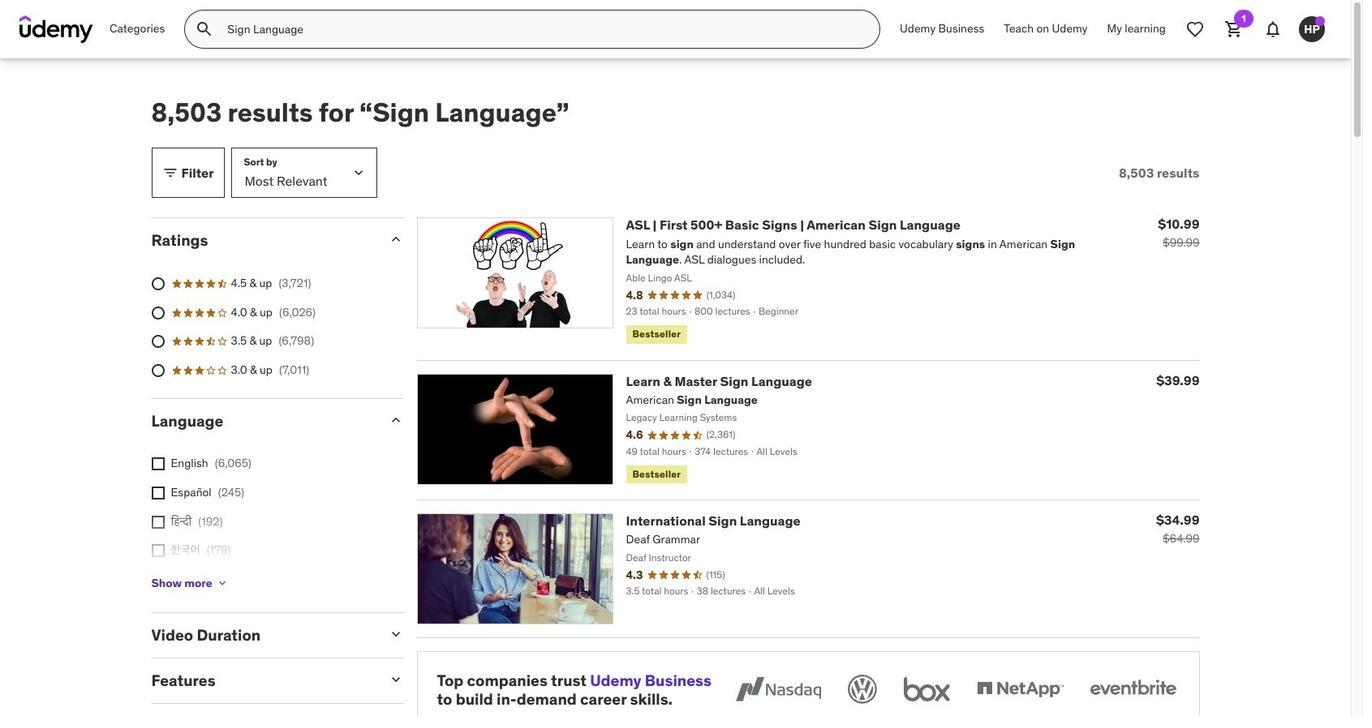 Task type: describe. For each thing, give the bounding box(es) containing it.
shopping cart with 1 item image
[[1225, 19, 1245, 39]]

2 vertical spatial small image
[[388, 412, 404, 428]]

1 vertical spatial xsmall image
[[151, 516, 164, 529]]

2 small image from the top
[[388, 672, 404, 689]]

box image
[[900, 672, 954, 708]]

2 xsmall image from the top
[[151, 545, 164, 558]]

1 small image from the top
[[388, 627, 404, 643]]

nasdaq image
[[732, 672, 825, 708]]



Task type: vqa. For each thing, say whether or not it's contained in the screenshot.
Eventbrite image
yes



Task type: locate. For each thing, give the bounding box(es) containing it.
notifications image
[[1264, 19, 1284, 39]]

eventbrite image
[[1087, 672, 1180, 708]]

0 vertical spatial small image
[[388, 627, 404, 643]]

2 vertical spatial xsmall image
[[216, 578, 229, 591]]

xsmall image
[[151, 487, 164, 500], [151, 516, 164, 529], [216, 578, 229, 591]]

0 vertical spatial xsmall image
[[151, 458, 164, 471]]

1 vertical spatial small image
[[388, 672, 404, 689]]

netapp image
[[974, 672, 1067, 708]]

0 vertical spatial xsmall image
[[151, 487, 164, 500]]

volkswagen image
[[845, 672, 880, 708]]

you have alerts image
[[1316, 16, 1326, 26]]

status
[[1119, 165, 1200, 181]]

1 vertical spatial xsmall image
[[151, 545, 164, 558]]

wishlist image
[[1186, 19, 1206, 39]]

small image
[[162, 165, 178, 181], [388, 232, 404, 248], [388, 412, 404, 428]]

Search for anything text field
[[224, 15, 861, 43]]

submit search image
[[195, 19, 215, 39]]

0 vertical spatial small image
[[162, 165, 178, 181]]

small image
[[388, 627, 404, 643], [388, 672, 404, 689]]

udemy image
[[19, 15, 93, 43]]

1 xsmall image from the top
[[151, 458, 164, 471]]

xsmall image
[[151, 458, 164, 471], [151, 545, 164, 558]]

1 vertical spatial small image
[[388, 232, 404, 248]]



